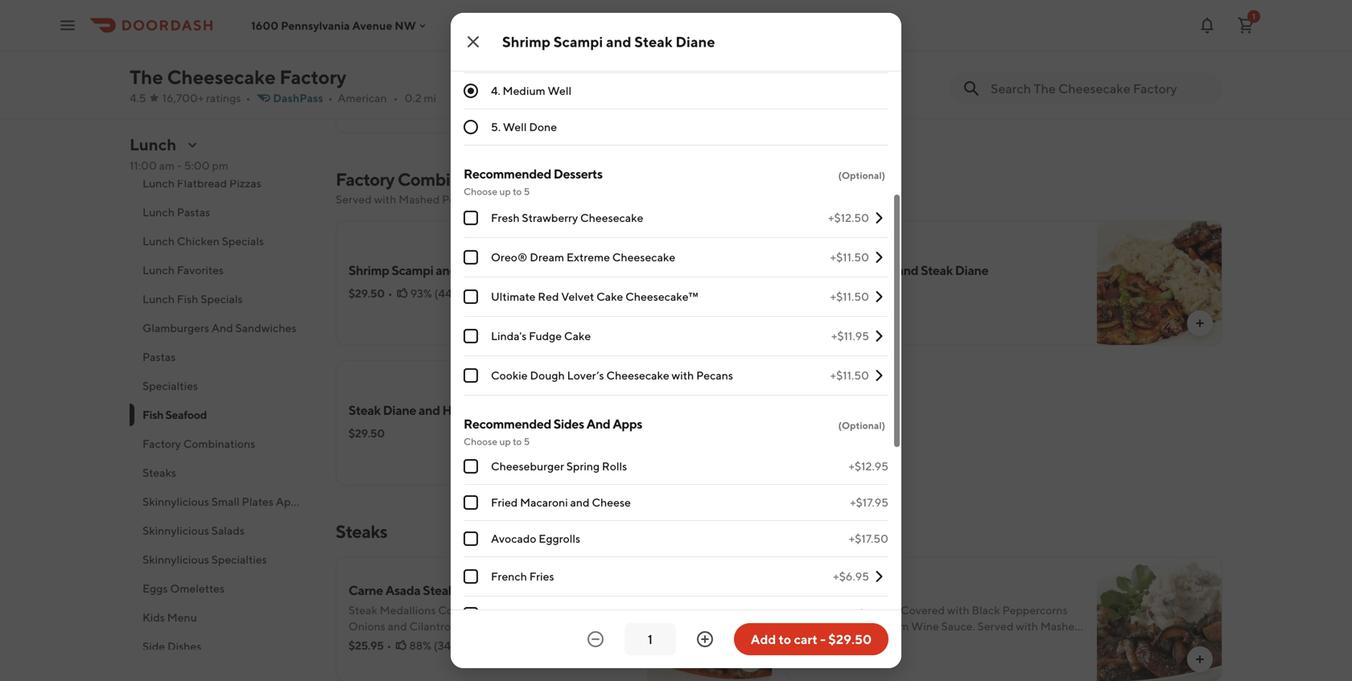 Task type: describe. For each thing, give the bounding box(es) containing it.
linda's fudge cake
[[491, 330, 591, 343]]

4.5
[[130, 91, 146, 105]]

• for $26.95 •
[[387, 91, 392, 104]]

Item Search search field
[[991, 80, 1210, 97]]

eggrolls
[[539, 533, 581, 546]]

skinnylicious salads button
[[130, 517, 316, 546]]

fried inside recommended sides and apps group
[[491, 496, 518, 510]]

eggs omelettes button
[[130, 575, 316, 604]]

shrimp scampi and steak diane image
[[647, 221, 773, 346]]

fried macaroni and cheese
[[491, 496, 631, 510]]

$26.95
[[349, 91, 384, 104]]

combinations for factory combinations served with mashed potatoes
[[398, 169, 508, 190]]

specialties button
[[130, 372, 316, 401]]

• for dashpass •
[[328, 91, 333, 105]]

with inside factory combinations served with mashed potatoes
[[374, 193, 397, 206]]

herb
[[442, 403, 471, 418]]

to inside recommended sides and apps choose up to 5
[[513, 436, 522, 448]]

and inside recommended sides and apps choose up to 5
[[587, 417, 611, 432]]

recommended for recommended sides and apps
[[464, 417, 551, 432]]

group containing 2. medium rare
[[464, 0, 889, 146]]

potatoes inside factory combinations served with mashed potatoes
[[442, 193, 488, 206]]

pastas button
[[130, 343, 316, 372]]

carne
[[349, 583, 383, 599]]

+$12.95
[[849, 460, 889, 473]]

eggs
[[143, 583, 168, 596]]

Current quantity is 1 number field
[[634, 631, 667, 649]]

lunch fish specials
[[143, 293, 243, 306]]

specialties inside specialties button
[[143, 380, 198, 393]]

1 horizontal spatial steaks
[[336, 522, 387, 543]]

$28.95
[[799, 640, 834, 653]]

$25.95 •
[[349, 640, 392, 653]]

• for $29.50 •
[[388, 287, 393, 300]]

rice inside "seared ahi tuna* served with ginger fried rice garnished with fresh bean sprouts, sesame, cilantro and sriracha aioli"
[[478, 55, 501, 68]]

notification bell image
[[1198, 16, 1217, 35]]

• for $25.95 •
[[387, 640, 392, 653]]

served inside "seared ahi tuna* served with ginger fried rice garnished with fresh bean sprouts, sesame, cilantro and sriracha aioli"
[[349, 55, 385, 68]]

0 horizontal spatial -
[[177, 159, 182, 172]]

up inside recommended desserts choose up to 5
[[500, 186, 511, 197]]

madeira
[[848, 263, 895, 278]]

$25.95
[[349, 640, 384, 653]]

skinnylicious specialties
[[143, 554, 267, 567]]

2.
[[491, 12, 500, 25]]

steak diane and herb crusted salmon image
[[647, 361, 773, 486]]

cheesecake up cheesecake™
[[613, 251, 676, 264]]

corn inside carne asada steak steak medallions covered with sauteed peppers, onions and cilantro.  served with creamy ranchero sauce, fresh corn and white rice
[[416, 636, 441, 650]]

16,700+ ratings •
[[162, 91, 251, 105]]

(optional) for recommended sides and apps
[[839, 420, 886, 432]]

add item to cart image for steak diane
[[1194, 654, 1207, 667]]

(optional) for recommended desserts
[[839, 170, 886, 181]]

macaroni
[[520, 496, 568, 510]]

velvet
[[561, 290, 594, 304]]

+$6.95
[[834, 570, 870, 584]]

4. Medium Well radio
[[464, 84, 478, 98]]

+$17.95
[[850, 496, 889, 510]]

diane inside dialog
[[676, 33, 715, 50]]

rich
[[828, 620, 852, 634]]

lunch pastas
[[143, 206, 210, 219]]

skinnylicious specialties button
[[130, 546, 316, 575]]

0 horizontal spatial shrimp
[[349, 263, 389, 278]]

to inside recommended desserts choose up to 5
[[513, 186, 522, 197]]

1600
[[251, 19, 279, 32]]

lunch for lunch chicken specials
[[143, 235, 175, 248]]

0 vertical spatial factory
[[280, 66, 347, 89]]

cheeseburger spring rolls
[[491, 460, 627, 473]]

covered for steak diane
[[901, 604, 945, 618]]

done
[[529, 120, 557, 134]]

apps
[[613, 417, 643, 432]]

$26.95 •
[[349, 91, 392, 104]]

0 horizontal spatial cake
[[564, 330, 591, 343]]

small
[[211, 496, 240, 509]]

onions inside carne asada steak steak medallions covered with sauteed peppers, onions and cilantro.  served with creamy ranchero sauce, fresh corn and white rice
[[349, 620, 386, 634]]

sides
[[554, 417, 584, 432]]

80% (10)
[[409, 91, 455, 104]]

recommended desserts choose up to 5
[[464, 166, 603, 197]]

+$11.50 for with
[[831, 369, 870, 382]]

factory combinations
[[143, 438, 255, 451]]

shrimp inside shrimp scampi and steak diane dialog
[[502, 33, 551, 50]]

side dishes button
[[130, 633, 316, 662]]

decrease quantity by 1 image
[[586, 630, 605, 650]]

desserts
[[554, 166, 603, 182]]

lunch for lunch favorites
[[143, 264, 175, 277]]

recommended desserts group
[[464, 165, 889, 396]]

mashed inside steak diane medallions of steak covered with black peppercorns and a rich mushroom wine sauce. served with mashed potatoes and grilled onions
[[1041, 620, 1082, 634]]

add to cart - $29.50
[[751, 632, 872, 648]]

factory for factory combinations served with mashed potatoes
[[336, 169, 395, 190]]

fresh inside carne asada steak steak medallions covered with sauteed peppers, onions and cilantro.  served with creamy ranchero sauce, fresh corn and white rice
[[385, 636, 414, 650]]

crusted
[[473, 403, 519, 418]]

+$17.50
[[849, 533, 889, 546]]

(34)
[[434, 640, 455, 653]]

specials for lunch fish specials
[[201, 293, 243, 306]]

5.
[[491, 120, 501, 134]]

to inside button
[[779, 632, 792, 648]]

lunch for lunch flatbread pizzas
[[143, 177, 175, 190]]

salads
[[211, 525, 245, 538]]

served inside factory combinations served with mashed potatoes
[[336, 193, 372, 206]]

(10)
[[435, 91, 455, 104]]

ultimate
[[491, 290, 536, 304]]

$28.95 •
[[799, 640, 842, 653]]

lunch for lunch fish specials
[[143, 293, 175, 306]]

pastas inside button
[[177, 206, 210, 219]]

up inside recommended sides and apps choose up to 5
[[500, 436, 511, 448]]

sauteed
[[509, 604, 552, 618]]

85%
[[859, 640, 882, 653]]

carne asada steak steak medallions covered with sauteed peppers, onions and cilantro.  served with creamy ranchero sauce, fresh corn and white rice
[[349, 583, 611, 650]]

+$11.95
[[832, 330, 870, 343]]

1 vertical spatial fish
[[143, 409, 163, 422]]

ginger
[[412, 55, 447, 68]]

plates
[[242, 496, 274, 509]]

chicken madeira and steak diane image
[[1097, 221, 1223, 346]]

ranchero
[[561, 620, 611, 634]]

pecans
[[697, 369, 733, 382]]

medium for 3.
[[502, 48, 545, 61]]

sandwiches
[[235, 322, 297, 335]]

5. Well Done radio
[[464, 120, 478, 134]]

pizzas
[[229, 177, 261, 190]]

choose inside recommended desserts choose up to 5
[[464, 186, 498, 197]]

side
[[143, 640, 165, 654]]

+$12.50
[[829, 211, 870, 225]]

steak diane and herb crusted salmon
[[349, 403, 564, 418]]

lunch flatbread pizzas
[[143, 177, 261, 190]]

2. Medium Rare radio
[[464, 11, 478, 26]]

omelettes
[[170, 583, 225, 596]]

11:00
[[130, 159, 157, 172]]

choose inside recommended sides and apps choose up to 5
[[464, 436, 498, 448]]

black
[[972, 604, 1001, 618]]

recommended sides and apps group
[[464, 415, 889, 634]]

street
[[491, 608, 523, 622]]

mashed inside factory combinations served with mashed potatoes
[[399, 193, 440, 206]]

skinnylicious for skinnylicious salads
[[143, 525, 209, 538]]

add
[[751, 632, 776, 648]]

5:00
[[184, 159, 210, 172]]

rolls
[[602, 460, 627, 473]]

rice inside carne asada steak steak medallions covered with sauteed peppers, onions and cilantro.  served with creamy ranchero sauce, fresh corn and white rice
[[500, 636, 522, 650]]

eggs omelettes
[[143, 583, 225, 596]]

ultimate red velvet cake cheesecake™
[[491, 290, 698, 304]]

mushroom
[[854, 620, 909, 634]]

3. Medium radio
[[464, 48, 478, 62]]

cookie dough lover's cheesecake with pecans
[[491, 369, 733, 382]]

recommended sides and apps choose up to 5
[[464, 417, 643, 448]]

sprouts,
[[377, 71, 420, 85]]



Task type: locate. For each thing, give the bounding box(es) containing it.
a
[[820, 620, 826, 634]]

glamburgers
[[143, 322, 209, 335]]

88%
[[409, 640, 432, 653]]

2 skinnylicious from the top
[[143, 525, 209, 538]]

steaks down factory combinations
[[143, 467, 176, 480]]

1 vertical spatial fried
[[491, 496, 518, 510]]

0 vertical spatial to
[[513, 186, 522, 197]]

scampi inside dialog
[[554, 33, 603, 50]]

fresh right '$25.95'
[[385, 636, 414, 650]]

• down sprouts,
[[387, 91, 392, 104]]

pastas down glamburgers
[[143, 351, 176, 364]]

lunch inside "button"
[[143, 293, 175, 306]]

shrimp
[[502, 33, 551, 50], [349, 263, 389, 278]]

skinnylicious up eggs omelettes
[[143, 554, 209, 567]]

2 horizontal spatial fresh
[[583, 55, 612, 68]]

0 vertical spatial recommended
[[464, 166, 551, 182]]

1 vertical spatial cake
[[564, 330, 591, 343]]

carne asada steak image
[[647, 557, 773, 682]]

0 vertical spatial fried
[[449, 55, 476, 68]]

11:00 am - 5:00 pm
[[130, 159, 229, 172]]

specials inside button
[[222, 235, 264, 248]]

0 vertical spatial corn
[[525, 608, 551, 622]]

avocado eggrolls
[[491, 533, 581, 546]]

1 horizontal spatial mashed
[[1041, 620, 1082, 634]]

+$11.50 down madeira
[[831, 290, 870, 304]]

0 horizontal spatial combinations
[[183, 438, 255, 451]]

recommended inside recommended sides and apps choose up to 5
[[464, 417, 551, 432]]

0 horizontal spatial covered
[[438, 604, 483, 618]]

0 horizontal spatial steaks
[[143, 467, 176, 480]]

choose down crusted
[[464, 436, 498, 448]]

None checkbox
[[464, 211, 478, 225], [464, 369, 478, 383], [464, 532, 478, 547], [464, 570, 478, 585], [464, 211, 478, 225], [464, 369, 478, 383], [464, 532, 478, 547], [464, 570, 478, 585]]

onions inside steak diane medallions of steak covered with black peppercorns and a rich mushroom wine sauce. served with mashed potatoes and grilled onions
[[906, 636, 943, 650]]

1 +$11.50 from the top
[[831, 251, 870, 264]]

rice up cilantro
[[478, 55, 501, 68]]

up
[[500, 186, 511, 197], [500, 436, 511, 448]]

0 horizontal spatial medallions
[[380, 604, 436, 618]]

1 horizontal spatial pastas
[[177, 206, 210, 219]]

covered for carne asada steak
[[438, 604, 483, 618]]

shrimp scampi and steak diane up 93% (44)
[[349, 263, 527, 278]]

• down the cheesecake factory
[[246, 91, 251, 105]]

cheesecake up ratings
[[167, 66, 276, 89]]

fish left seafood
[[143, 409, 163, 422]]

dough
[[530, 369, 565, 382]]

0 vertical spatial pastas
[[177, 206, 210, 219]]

steak diane image
[[1097, 557, 1223, 682]]

- inside button
[[820, 632, 826, 648]]

0 vertical spatial steaks
[[143, 467, 176, 480]]

93%
[[410, 287, 432, 300]]

oreo® dream extreme cheesecake
[[491, 251, 676, 264]]

1 up from the top
[[500, 186, 511, 197]]

5 up "strawberry"
[[524, 186, 530, 197]]

0 vertical spatial cake
[[597, 290, 623, 304]]

oreo®
[[491, 251, 528, 264]]

medallions down asada
[[380, 604, 436, 618]]

2 covered from the left
[[901, 604, 945, 618]]

0 vertical spatial combinations
[[398, 169, 508, 190]]

skinnylicious
[[143, 496, 209, 509], [143, 525, 209, 538], [143, 554, 209, 567]]

specials down lunch pastas button
[[222, 235, 264, 248]]

spring
[[567, 460, 600, 473]]

strawberry
[[522, 211, 578, 225]]

salmon
[[521, 403, 564, 418]]

steak inside shrimp scampi and steak diane dialog
[[635, 33, 673, 50]]

shrimp scampi and steak diane dialog
[[451, 0, 902, 669]]

0 vertical spatial up
[[500, 186, 511, 197]]

0 vertical spatial +$11.50
[[831, 251, 870, 264]]

1 vertical spatial up
[[500, 436, 511, 448]]

avocado
[[491, 533, 537, 546]]

0 horizontal spatial scampi
[[392, 263, 434, 278]]

skinnylicious inside button
[[143, 496, 209, 509]]

0 vertical spatial shrimp
[[502, 33, 551, 50]]

shrimp scampi and steak diane inside dialog
[[502, 33, 715, 50]]

rice
[[478, 55, 501, 68], [500, 636, 522, 650]]

fresh up oreo®
[[491, 211, 520, 225]]

peppercorns
[[1003, 604, 1068, 618]]

fresh strawberry cheesecake
[[491, 211, 644, 225]]

(optional) inside recommended sides and apps group
[[839, 420, 886, 432]]

scampi down rare
[[554, 33, 603, 50]]

1 horizontal spatial potatoes
[[799, 636, 845, 650]]

2 5 from the top
[[524, 436, 530, 448]]

to left cart
[[779, 632, 792, 648]]

shrimp up $29.50 •
[[349, 263, 389, 278]]

corn inside recommended sides and apps group
[[525, 608, 551, 622]]

pastas down lunch flatbread pizzas
[[177, 206, 210, 219]]

1 horizontal spatial medallions
[[799, 604, 855, 618]]

85% (7)
[[859, 640, 898, 653]]

2 vertical spatial skinnylicious
[[143, 554, 209, 567]]

seared ahi tuna* served with ginger fried rice garnished with fresh bean sprouts, sesame, cilantro and sriracha aioli
[[349, 34, 612, 85]]

1 (optional) from the top
[[839, 170, 886, 181]]

chicken madeira and steak diane
[[799, 263, 989, 278]]

2 vertical spatial medium
[[503, 84, 546, 97]]

0 horizontal spatial pastas
[[143, 351, 176, 364]]

• for $28.95 •
[[837, 640, 842, 653]]

creamy
[[519, 620, 559, 634]]

skinnylicious for skinnylicious specialties
[[143, 554, 209, 567]]

0 vertical spatial shrimp scampi and steak diane
[[502, 33, 715, 50]]

factory inside button
[[143, 438, 181, 451]]

american • 0.2 mi
[[338, 91, 436, 105]]

skinnylicious up skinnylicious specialties
[[143, 525, 209, 538]]

• right '$25.95'
[[387, 640, 392, 653]]

1 skinnylicious from the top
[[143, 496, 209, 509]]

• left 93%
[[388, 287, 393, 300]]

fish seafood
[[143, 409, 207, 422]]

medium right 3.
[[502, 48, 545, 61]]

steaks inside the steaks button
[[143, 467, 176, 480]]

5
[[524, 186, 530, 197], [524, 436, 530, 448]]

and inside group
[[570, 496, 590, 510]]

specials inside "button"
[[201, 293, 243, 306]]

add item to cart image
[[1194, 317, 1207, 330], [744, 654, 757, 667], [1194, 654, 1207, 667]]

(optional) up +$12.95
[[839, 420, 886, 432]]

dishes
[[167, 640, 202, 654]]

fish
[[177, 293, 198, 306], [143, 409, 163, 422]]

93% (44)
[[410, 287, 456, 300]]

fish down 'lunch favorites'
[[177, 293, 198, 306]]

2 recommended from the top
[[464, 417, 551, 432]]

1 horizontal spatial corn
[[525, 608, 551, 622]]

add item to cart image
[[744, 105, 757, 118]]

1 horizontal spatial fish
[[177, 293, 198, 306]]

specials down lunch favorites button
[[201, 293, 243, 306]]

1 vertical spatial shrimp
[[349, 263, 389, 278]]

0 vertical spatial (optional)
[[839, 170, 886, 181]]

1 vertical spatial well
[[503, 120, 527, 134]]

sesame,
[[422, 71, 465, 85]]

0 vertical spatial well
[[548, 84, 572, 97]]

pastas
[[177, 206, 210, 219], [143, 351, 176, 364]]

3 skinnylicious from the top
[[143, 554, 209, 567]]

glamburgers and sandwiches
[[143, 322, 297, 335]]

lunch favorites button
[[130, 256, 316, 285]]

(44)
[[434, 287, 456, 300]]

aioli
[[576, 71, 599, 85]]

steaks up carne
[[336, 522, 387, 543]]

add item to cart image for carne asada steak
[[744, 654, 757, 667]]

1 horizontal spatial shrimp
[[502, 33, 551, 50]]

recommended up the cheeseburger
[[464, 417, 551, 432]]

cheesecake
[[167, 66, 276, 89], [581, 211, 644, 225], [613, 251, 676, 264], [607, 369, 670, 382]]

0 vertical spatial medium
[[502, 12, 545, 25]]

skinnylicious up skinnylicious salads
[[143, 496, 209, 509]]

to up the cheeseburger
[[513, 436, 522, 448]]

0 horizontal spatial chicken
[[177, 235, 220, 248]]

lover's
[[567, 369, 604, 382]]

steaks button
[[130, 459, 316, 488]]

combinations inside factory combinations button
[[183, 438, 255, 451]]

cheesecake up extreme
[[581, 211, 644, 225]]

potatoes inside steak diane medallions of steak covered with black peppercorns and a rich mushroom wine sauce. served with mashed potatoes and grilled onions
[[799, 636, 845, 650]]

factory inside factory combinations served with mashed potatoes
[[336, 169, 395, 190]]

seared ahi tuna* image
[[647, 8, 773, 134]]

fresh up aioli
[[583, 55, 612, 68]]

(optional) up the +$12.50 at the right top of page
[[839, 170, 886, 181]]

1 horizontal spatial -
[[820, 632, 826, 648]]

2 up from the top
[[500, 436, 511, 448]]

0 vertical spatial chicken
[[177, 235, 220, 248]]

2 choose from the top
[[464, 436, 498, 448]]

chicken inside lunch chicken specials button
[[177, 235, 220, 248]]

fried down close shrimp scampi and steak diane image
[[449, 55, 476, 68]]

+$9.95
[[853, 608, 889, 622]]

medallions
[[380, 604, 436, 618], [799, 604, 855, 618]]

combinations down the 5. well done radio
[[398, 169, 508, 190]]

1 vertical spatial chicken
[[799, 263, 846, 278]]

fresh inside "seared ahi tuna* served with ginger fried rice garnished with fresh bean sprouts, sesame, cilantro and sriracha aioli"
[[583, 55, 612, 68]]

1 vertical spatial combinations
[[183, 438, 255, 451]]

chicken up favorites
[[177, 235, 220, 248]]

covered inside steak diane medallions of steak covered with black peppercorns and a rich mushroom wine sauce. served with mashed potatoes and grilled onions
[[901, 604, 945, 618]]

onions down wine
[[906, 636, 943, 650]]

1 vertical spatial (optional)
[[839, 420, 886, 432]]

0 horizontal spatial potatoes
[[442, 193, 488, 206]]

2 vertical spatial factory
[[143, 438, 181, 451]]

specialties up fish seafood
[[143, 380, 198, 393]]

kids menu button
[[130, 604, 316, 633]]

0 vertical spatial specials
[[222, 235, 264, 248]]

1 vertical spatial potatoes
[[799, 636, 845, 650]]

0 horizontal spatial fried
[[449, 55, 476, 68]]

kids
[[143, 612, 165, 625]]

3 +$11.50 from the top
[[831, 369, 870, 382]]

1 choose from the top
[[464, 186, 498, 197]]

combinations for factory combinations
[[183, 438, 255, 451]]

1 5 from the top
[[524, 186, 530, 197]]

with inside recommended desserts group
[[672, 369, 694, 382]]

1 horizontal spatial well
[[548, 84, 572, 97]]

and left apps
[[587, 417, 611, 432]]

1 vertical spatial skinnylicious
[[143, 525, 209, 538]]

1 horizontal spatial covered
[[901, 604, 945, 618]]

1 vertical spatial pastas
[[143, 351, 176, 364]]

fudge
[[529, 330, 562, 343]]

flatbread
[[177, 177, 227, 190]]

seared
[[349, 34, 388, 50]]

french fries
[[491, 570, 554, 584]]

to
[[513, 186, 522, 197], [513, 436, 522, 448], [779, 632, 792, 648]]

choose down the 5. well done radio
[[464, 186, 498, 197]]

2 vertical spatial +$11.50
[[831, 369, 870, 382]]

add item to cart image for chicken madeira and steak diane
[[1194, 317, 1207, 330]]

$29.50 inside button
[[829, 632, 872, 648]]

0 vertical spatial fish
[[177, 293, 198, 306]]

potatoes
[[442, 193, 488, 206], [799, 636, 845, 650]]

1 items, open order cart image
[[1237, 16, 1256, 35]]

corn down cilantro.
[[416, 636, 441, 650]]

medium right 4.
[[503, 84, 546, 97]]

0 horizontal spatial well
[[503, 120, 527, 134]]

5 inside recommended desserts choose up to 5
[[524, 186, 530, 197]]

3.
[[491, 48, 500, 61]]

2 +$11.50 from the top
[[831, 290, 870, 304]]

2 (optional) from the top
[[839, 420, 886, 432]]

1 horizontal spatial and
[[587, 417, 611, 432]]

lunch flatbread pizzas button
[[130, 169, 316, 198]]

5 up the cheeseburger
[[524, 436, 530, 448]]

1 covered from the left
[[438, 604, 483, 618]]

1 horizontal spatial cake
[[597, 290, 623, 304]]

(optional) inside recommended desserts group
[[839, 170, 886, 181]]

1 horizontal spatial scampi
[[554, 33, 603, 50]]

1 vertical spatial recommended
[[464, 417, 551, 432]]

lunch for lunch
[[130, 135, 176, 154]]

scampi up 93%
[[392, 263, 434, 278]]

1 vertical spatial fresh
[[491, 211, 520, 225]]

specialties inside skinnylicious specialties button
[[211, 554, 267, 567]]

medallions inside steak diane medallions of steak covered with black peppercorns and a rich mushroom wine sauce. served with mashed potatoes and grilled onions
[[799, 604, 855, 618]]

cake right "fudge"
[[564, 330, 591, 343]]

None checkbox
[[464, 250, 478, 265], [464, 290, 478, 304], [464, 329, 478, 344], [464, 460, 478, 474], [464, 496, 478, 510], [464, 250, 478, 265], [464, 290, 478, 304], [464, 329, 478, 344], [464, 460, 478, 474], [464, 496, 478, 510]]

0 vertical spatial -
[[177, 159, 182, 172]]

onions up sauce,
[[349, 620, 386, 634]]

up down crusted
[[500, 436, 511, 448]]

cilantro.
[[409, 620, 454, 634]]

1 vertical spatial shrimp scampi and steak diane
[[349, 263, 527, 278]]

1 vertical spatial choose
[[464, 436, 498, 448]]

shrimp scampi and steak diane
[[502, 33, 715, 50], [349, 263, 527, 278]]

fish inside "button"
[[177, 293, 198, 306]]

0 vertical spatial choose
[[464, 186, 498, 197]]

dashpass •
[[273, 91, 333, 105]]

increase quantity by 1 image
[[696, 630, 715, 650]]

0 vertical spatial and
[[212, 322, 233, 335]]

medium for 2.
[[502, 12, 545, 25]]

medallions up a on the right of page
[[799, 604, 855, 618]]

80%
[[409, 91, 433, 104]]

and inside "seared ahi tuna* served with ginger fried rice garnished with fresh bean sprouts, sesame, cilantro and sriracha aioli"
[[511, 71, 530, 85]]

1 vertical spatial corn
[[416, 636, 441, 650]]

0 horizontal spatial and
[[212, 322, 233, 335]]

side dishes
[[143, 640, 202, 654]]

skinnylicious salads
[[143, 525, 245, 538]]

• left 0.2
[[394, 91, 398, 105]]

• for american • 0.2 mi
[[394, 91, 398, 105]]

rice down street on the left bottom of page
[[500, 636, 522, 650]]

1 vertical spatial to
[[513, 436, 522, 448]]

cake right velvet
[[597, 290, 623, 304]]

cheeseburger
[[491, 460, 564, 473]]

factory combinations button
[[130, 430, 316, 459]]

2 vertical spatial fresh
[[385, 636, 414, 650]]

0 vertical spatial specialties
[[143, 380, 198, 393]]

1 vertical spatial scampi
[[392, 263, 434, 278]]

specials for lunch chicken specials
[[222, 235, 264, 248]]

4. medium well
[[491, 84, 572, 97]]

88% (34)
[[409, 640, 455, 653]]

0 vertical spatial rice
[[478, 55, 501, 68]]

1 vertical spatial -
[[820, 632, 826, 648]]

specialties down salads
[[211, 554, 267, 567]]

+$11.50 for cheesecake™
[[831, 290, 870, 304]]

skinnylicious for skinnylicious small plates appetizers
[[143, 496, 209, 509]]

1 vertical spatial 5
[[524, 436, 530, 448]]

cheese
[[592, 496, 631, 510]]

close shrimp scampi and steak diane image
[[464, 32, 483, 52]]

+$11.50
[[831, 251, 870, 264], [831, 290, 870, 304], [831, 369, 870, 382]]

recommended for recommended desserts
[[464, 166, 551, 182]]

1 medallions from the left
[[380, 604, 436, 618]]

2 medallions from the left
[[799, 604, 855, 618]]

to up fresh strawberry cheesecake
[[513, 186, 522, 197]]

open menu image
[[58, 16, 77, 35]]

medallions inside carne asada steak steak medallions covered with sauteed peppers, onions and cilantro.  served with creamy ranchero sauce, fresh corn and white rice
[[380, 604, 436, 618]]

0 horizontal spatial onions
[[349, 620, 386, 634]]

cookie
[[491, 369, 528, 382]]

cheesecake™
[[626, 290, 698, 304]]

0 vertical spatial scampi
[[554, 33, 603, 50]]

lunch for lunch pastas
[[143, 206, 175, 219]]

fried
[[449, 55, 476, 68], [491, 496, 518, 510]]

sauce,
[[349, 636, 383, 650]]

and inside button
[[212, 322, 233, 335]]

0 horizontal spatial mashed
[[399, 193, 440, 206]]

0 vertical spatial skinnylicious
[[143, 496, 209, 509]]

covered up cilantro.
[[438, 604, 483, 618]]

3. medium
[[491, 48, 545, 61]]

• down 'rich'
[[837, 640, 842, 653]]

covered inside carne asada steak steak medallions covered with sauteed peppers, onions and cilantro.  served with creamy ranchero sauce, fresh corn and white rice
[[438, 604, 483, 618]]

diane inside steak diane medallions of steak covered with black peppercorns and a rich mushroom wine sauce. served with mashed potatoes and grilled onions
[[833, 583, 866, 599]]

wine
[[912, 620, 939, 634]]

shrimp scampi and steak diane up aioli
[[502, 33, 715, 50]]

(7)
[[884, 640, 898, 653]]

american
[[338, 91, 387, 105]]

1 vertical spatial mashed
[[1041, 620, 1082, 634]]

1 vertical spatial rice
[[500, 636, 522, 650]]

fresh inside recommended desserts group
[[491, 211, 520, 225]]

1 vertical spatial specialties
[[211, 554, 267, 567]]

medium for 4.
[[503, 84, 546, 97]]

linda's
[[491, 330, 527, 343]]

5 inside recommended sides and apps choose up to 5
[[524, 436, 530, 448]]

dashpass
[[273, 91, 323, 105]]

shrimp up garnished at the left of the page
[[502, 33, 551, 50]]

served inside steak diane medallions of steak covered with black peppercorns and a rich mushroom wine sauce. served with mashed potatoes and grilled onions
[[978, 620, 1014, 634]]

glamburgers and sandwiches button
[[130, 314, 316, 343]]

and down lunch fish specials "button"
[[212, 322, 233, 335]]

fried up avocado
[[491, 496, 518, 510]]

0 horizontal spatial fish
[[143, 409, 163, 422]]

recommended down 5.
[[464, 166, 551, 182]]

up down 5.
[[500, 186, 511, 197]]

cart
[[794, 632, 818, 648]]

recommended inside recommended desserts choose up to 5
[[464, 166, 551, 182]]

well right 5.
[[503, 120, 527, 134]]

0 vertical spatial mashed
[[399, 193, 440, 206]]

chicken left madeira
[[799, 263, 846, 278]]

+$11.50 down the +$12.50 at the right top of page
[[831, 251, 870, 264]]

1 horizontal spatial chicken
[[799, 263, 846, 278]]

group
[[464, 0, 889, 146]]

lunch chicken specials
[[143, 235, 264, 248]]

16,700+
[[162, 91, 204, 105]]

menu
[[167, 612, 197, 625]]

combinations inside factory combinations served with mashed potatoes
[[398, 169, 508, 190]]

covered up wine
[[901, 604, 945, 618]]

medium right 2. on the left of the page
[[502, 12, 545, 25]]

0 horizontal spatial corn
[[416, 636, 441, 650]]

1 horizontal spatial fried
[[491, 496, 518, 510]]

1 vertical spatial medium
[[502, 48, 545, 61]]

0 vertical spatial onions
[[349, 620, 386, 634]]

0 vertical spatial 5
[[524, 186, 530, 197]]

well left aioli
[[548, 84, 572, 97]]

1 horizontal spatial combinations
[[398, 169, 508, 190]]

factory for factory combinations
[[143, 438, 181, 451]]

cheesecake up apps
[[607, 369, 670, 382]]

cake
[[597, 290, 623, 304], [564, 330, 591, 343]]

0 vertical spatial potatoes
[[442, 193, 488, 206]]

1 horizontal spatial onions
[[906, 636, 943, 650]]

pastas inside button
[[143, 351, 176, 364]]

1 recommended from the top
[[464, 166, 551, 182]]

appetizers
[[276, 496, 332, 509]]

steak
[[635, 33, 673, 50], [460, 263, 492, 278], [921, 263, 953, 278], [349, 403, 381, 418], [423, 583, 455, 599], [799, 583, 831, 599], [349, 604, 378, 618], [870, 604, 899, 618]]

corn right street on the left bottom of page
[[525, 608, 551, 622]]

1 vertical spatial steaks
[[336, 522, 387, 543]]

0 horizontal spatial fresh
[[385, 636, 414, 650]]

• left american
[[328, 91, 333, 105]]

served inside carne asada steak steak medallions covered with sauteed peppers, onions and cilantro.  served with creamy ranchero sauce, fresh corn and white rice
[[456, 620, 492, 634]]

1 vertical spatial +$11.50
[[831, 290, 870, 304]]

fried inside "seared ahi tuna* served with ginger fried rice garnished with fresh bean sprouts, sesame, cilantro and sriracha aioli"
[[449, 55, 476, 68]]

+$11.50 down +$11.95
[[831, 369, 870, 382]]

combinations up the steaks button
[[183, 438, 255, 451]]

steaks
[[143, 467, 176, 480], [336, 522, 387, 543]]



Task type: vqa. For each thing, say whether or not it's contained in the screenshot.
'Spicy Marinated Chicken Doshirak (20 x Doshirak)' image
no



